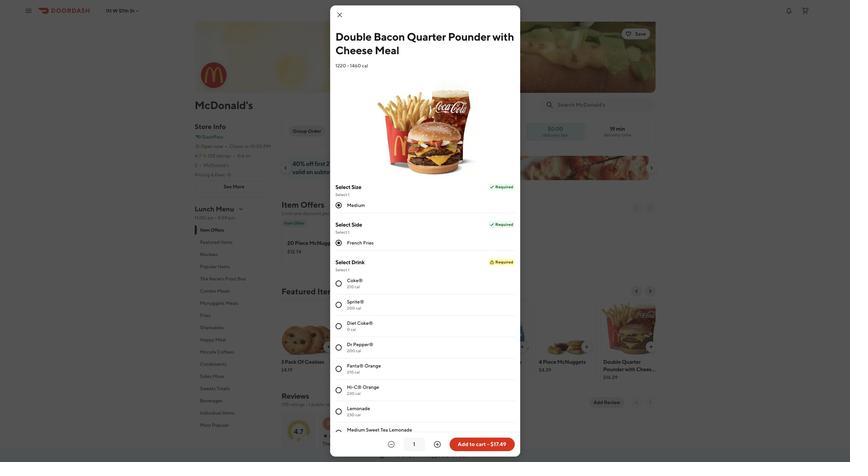 Task type: locate. For each thing, give the bounding box(es) containing it.
$17.49 inside button
[[490, 442, 506, 448]]

delivery left time
[[604, 132, 621, 138]]

0 horizontal spatial pounder
[[345, 367, 366, 373]]

2 horizontal spatial add item to cart image
[[648, 345, 654, 350]]

mcdonald's up 'pricing & fees' button
[[203, 163, 229, 168]]

1 up french
[[348, 230, 350, 235]]

1 horizontal spatial ratings
[[290, 402, 305, 408]]

fries inside button
[[200, 313, 211, 319]]

kerwin
[[209, 277, 224, 282]]

to left cart
[[470, 442, 475, 448]]

1 horizontal spatial cheese
[[378, 367, 397, 373]]

orders
[[331, 161, 348, 168]]

1 vertical spatial on
[[451, 453, 457, 459]]

meal
[[375, 44, 399, 57], [215, 338, 226, 343], [474, 367, 486, 373], [345, 374, 357, 381], [603, 374, 615, 381]]

see down the "fees"
[[224, 184, 232, 190]]

cheese up hi-c® orange 230 cal
[[378, 367, 397, 373]]

meals
[[217, 289, 230, 294], [225, 301, 238, 306]]

double inside double quarter pounder with cheese meal
[[603, 359, 621, 366]]

double for 1220 - 1460 cal
[[335, 30, 372, 43]]

0 vertical spatial see
[[224, 184, 232, 190]]

1 vertical spatial 135
[[281, 402, 289, 408]]

• left public on the left bottom
[[306, 402, 308, 408]]

1 210 from the top
[[347, 285, 354, 290]]

1 vertical spatial more
[[213, 374, 224, 380]]

1 horizontal spatial 4.7
[[294, 428, 303, 436]]

double down close double bacon quarter pounder with cheese meal image
[[335, 30, 372, 43]]

1 vertical spatial mcdonald's
[[203, 163, 229, 168]]

135 up $ • mcdonald's
[[208, 153, 215, 159]]

1 horizontal spatial hamburger
[[474, 359, 502, 366]]

previous image
[[634, 400, 639, 406]]

bacon
[[374, 30, 405, 43], [364, 359, 379, 366]]

featured inside heading
[[281, 287, 316, 297]]

ratings
[[216, 153, 231, 159], [290, 402, 305, 408]]

items for individual items button
[[222, 411, 234, 416]]

0 horizontal spatial more
[[213, 374, 224, 380]]

see for see all
[[432, 441, 439, 446]]

select down the order
[[335, 222, 351, 228]]

$4.19
[[281, 368, 293, 373]]

1 vertical spatial to
[[470, 442, 475, 448]]

1 horizontal spatial more
[[233, 184, 244, 190]]

cheese inside dialog
[[335, 44, 373, 57]]

cal down pepper®
[[356, 349, 361, 354]]

meals for combo meals
[[217, 289, 230, 294]]

20 piece mcnuggets $12.74
[[287, 240, 338, 255]]

on inside 40% off first 2 orders up to $10 off with 40welcome, valid on subtotals $15
[[306, 169, 313, 176]]

reviews for reviews 135 ratings • 1 public review
[[281, 392, 309, 401]]

ratings down reviews link
[[290, 402, 305, 408]]

1 vertical spatial orange
[[363, 385, 379, 391]]

items down 'beverages' button
[[222, 411, 234, 416]]

happy up "mccafe"
[[200, 338, 214, 343]]

0 vertical spatial reviews
[[200, 252, 218, 258]]

1 inside select side select 1
[[348, 230, 350, 235]]

meal inside dialog
[[375, 44, 399, 57]]

2 200 from the top
[[347, 349, 355, 354]]

2 vertical spatial item
[[200, 228, 210, 233]]

$12.74
[[287, 249, 301, 255]]

quarter inside double bacon quarter pounder with cheese meal dialog
[[407, 30, 446, 43]]

add item to cart image for 3 pack of cookies
[[326, 345, 331, 350]]

4.7 up $
[[195, 153, 201, 159]]

meals up fries button at the left bottom of the page
[[225, 301, 238, 306]]

tea
[[380, 428, 388, 433]]

mcnuggets down select side select 1
[[309, 240, 338, 247]]

more for sides more
[[213, 374, 224, 380]]

0 horizontal spatial offers
[[211, 228, 224, 233]]

1 inside the select drink select 1
[[348, 268, 350, 273]]

3 required from the top
[[495, 260, 513, 265]]

size
[[351, 184, 361, 191]]

off right $10
[[375, 161, 382, 168]]

order up decrease quantity by 1 icon
[[388, 434, 399, 439]]

beverages button
[[195, 395, 273, 408]]

1 vertical spatial previous button of carousel image
[[634, 206, 639, 211]]

mcdonald's up info
[[195, 99, 253, 112]]

mcnuggets inside 4 piece mcnuggets $4.39
[[557, 359, 586, 366]]

fanta®
[[347, 364, 364, 369]]

bacon inside dialog
[[374, 30, 405, 43]]

add
[[594, 400, 603, 406], [458, 442, 468, 448]]

medium inside select size group
[[347, 203, 365, 208]]

2 select from the top
[[335, 192, 347, 197]]

0 vertical spatial bacon
[[374, 30, 405, 43]]

0 horizontal spatial ratings
[[216, 153, 231, 159]]

lemonade up the d
[[347, 407, 370, 412]]

select left drink
[[335, 260, 351, 266]]

230 down hi-
[[347, 392, 354, 397]]

popular
[[200, 264, 217, 270], [212, 423, 229, 429]]

210 inside fanta® orange 210 cal
[[347, 370, 354, 375]]

off left first
[[306, 161, 313, 168]]

see all
[[432, 441, 446, 446]]

required inside select size group
[[495, 185, 513, 190]]

0
[[347, 327, 350, 333]]

1 vertical spatial double bacon quarter pounder with cheese meal
[[345, 359, 399, 381]]

see for see more
[[224, 184, 232, 190]]

delivery down $0.00
[[543, 133, 560, 138]]

cal inside fanta® orange 210 cal
[[355, 370, 360, 375]]

200 down dr
[[347, 349, 355, 354]]

add left review
[[594, 400, 603, 406]]

piece right 20
[[295, 240, 308, 247]]

happy inside hamburger - happy meal $6.29
[[506, 359, 522, 366]]

happy
[[200, 338, 214, 343], [506, 359, 522, 366]]

$
[[195, 163, 197, 168]]

add item to cart image left dr
[[326, 345, 331, 350]]

double for $17.49
[[345, 359, 363, 366]]

cal up sprite®
[[355, 285, 360, 290]]

select size select 1
[[335, 184, 361, 197]]

cal down fanta®
[[355, 370, 360, 375]]

mccafe coffees button
[[195, 346, 273, 359]]

1 vertical spatial reviews
[[281, 392, 309, 401]]

happy down add item to cart image
[[506, 359, 522, 366]]

medium for medium sweet tea lemonade
[[347, 428, 365, 433]]

double bacon quarter pounder with cheese meal dialog
[[330, 5, 520, 463]]

6 select from the top
[[335, 268, 347, 273]]

1 vertical spatial add
[[458, 442, 468, 448]]

offers
[[300, 200, 324, 210], [211, 228, 224, 233]]

item for item offer
[[284, 221, 293, 226]]

pounder for 1220 - 1460 cal
[[448, 30, 490, 43]]

4 piece mcnuggets image
[[536, 300, 596, 357]]

1 vertical spatial coke®
[[357, 321, 373, 326]]

double up "$16.29"
[[603, 359, 621, 366]]

0 vertical spatial previous button of carousel image
[[283, 166, 288, 171]]

1 horizontal spatial quarter
[[407, 30, 446, 43]]

shareables
[[200, 325, 224, 331]]

medium inside select drink group
[[347, 428, 365, 433]]

reviews link
[[281, 392, 309, 401]]

more right sides
[[213, 374, 224, 380]]

0 vertical spatial mcnuggets
[[309, 240, 338, 247]]

mi
[[245, 153, 251, 159]]

$17.49 up hi-
[[345, 375, 359, 381]]

0 vertical spatial featured items
[[200, 240, 233, 245]]

items for popular items button at bottom
[[218, 264, 230, 270]]

required inside select drink group
[[495, 260, 513, 265]]

1 horizontal spatial featured items
[[281, 287, 338, 297]]

1 required from the top
[[495, 185, 513, 190]]

add inside double bacon quarter pounder with cheese meal dialog
[[458, 442, 468, 448]]

lunch
[[195, 205, 214, 213]]

1 down "$15"
[[348, 192, 350, 197]]

230
[[347, 392, 354, 397], [347, 413, 354, 418]]

add item to cart image
[[326, 345, 331, 350], [584, 345, 589, 350], [648, 345, 654, 350]]

delivery inside 19 min delivery time
[[604, 132, 621, 138]]

on left "$20+"
[[451, 453, 457, 459]]

coke® right diet
[[357, 321, 373, 326]]

3 add item to cart image from the left
[[648, 345, 654, 350]]

$0.00 delivery fee
[[543, 126, 568, 138]]

135 inside reviews 135 ratings • 1 public review
[[281, 402, 289, 408]]

orange right fanta®
[[365, 364, 381, 369]]

2 medium from the top
[[347, 428, 365, 433]]

0 horizontal spatial $17.49
[[345, 375, 359, 381]]

•
[[225, 144, 227, 149], [233, 153, 235, 159], [199, 163, 201, 168], [306, 402, 308, 408], [366, 434, 368, 439]]

mcnuggets right 4
[[557, 359, 586, 366]]

• right the now
[[225, 144, 227, 149]]

double
[[335, 30, 372, 43], [345, 359, 363, 366], [603, 359, 621, 366]]

notification bell image
[[785, 7, 793, 15]]

orange inside fanta® orange 210 cal
[[365, 364, 381, 369]]

featured items heading
[[281, 286, 338, 297]]

0 horizontal spatial fries
[[200, 313, 211, 319]]

1 add item to cart image from the left
[[326, 345, 331, 350]]

135 down reviews link
[[281, 402, 289, 408]]

double down 'dr pepper® 200 cal'
[[345, 359, 363, 366]]

0 vertical spatial double bacon quarter pounder with cheese meal
[[335, 30, 514, 57]]

double inside dialog
[[335, 30, 372, 43]]

items up reviews button
[[221, 240, 233, 245]]

of 5 stars
[[291, 449, 307, 454]]

cal inside 'dr pepper® 200 cal'
[[356, 349, 361, 354]]

2 add item to cart image from the left
[[584, 345, 589, 350]]

item inside the 'item offers limit one discount per order'
[[281, 200, 299, 210]]

1 vertical spatial bacon
[[364, 359, 379, 366]]

happy meal
[[200, 338, 226, 343]]

20
[[287, 240, 294, 247]]

add to cart - $17.49
[[458, 442, 506, 448]]

mcnuggets inside 20 piece mcnuggets $12.74
[[309, 240, 338, 247]]

2 horizontal spatial quarter
[[622, 359, 641, 366]]

11/11/23
[[351, 434, 366, 439]]

cheese up 1460
[[335, 44, 373, 57]]

4.7 up of 5 stars
[[294, 428, 303, 436]]

mcdonald's
[[195, 99, 253, 112], [203, 163, 229, 168]]

reviews down $4.19
[[281, 392, 309, 401]]

0 horizontal spatial off
[[306, 161, 313, 168]]

required inside select side group
[[495, 222, 513, 227]]

piece inside 20 piece mcnuggets $12.74
[[295, 240, 308, 247]]

230 up pamela d
[[347, 413, 354, 418]]

0 horizontal spatial on
[[306, 169, 313, 176]]

featured inside button
[[200, 240, 220, 245]]

diet
[[347, 321, 356, 326]]

1 vertical spatial featured
[[281, 287, 316, 297]]

next button of carousel image
[[647, 289, 653, 295]]

0 vertical spatial 210
[[347, 285, 354, 290]]

previous button of carousel image
[[283, 166, 288, 171], [634, 206, 639, 211], [634, 289, 639, 295]]

111
[[106, 8, 112, 13]]

offers down 11:00 am - 4:59 pm
[[211, 228, 224, 233]]

1 vertical spatial 230
[[347, 413, 354, 418]]

order
[[330, 211, 342, 216]]

hamburger image
[[407, 300, 467, 357]]

double bacon quarter pounder with cheese meal for 1220 - 1460 cal
[[335, 30, 514, 57]]

see
[[224, 184, 232, 190], [432, 441, 439, 446]]

0 horizontal spatial see
[[224, 184, 232, 190]]

meals inside button
[[217, 289, 230, 294]]

quarter for 1220 - 1460 cal
[[407, 30, 446, 43]]

on
[[306, 169, 313, 176], [451, 453, 457, 459]]

cal inside coke® 210 cal
[[355, 285, 360, 290]]

select up medium option
[[335, 192, 347, 197]]

cheese up next 'image'
[[636, 367, 654, 373]]

200 down sprite®
[[347, 306, 355, 311]]

1 horizontal spatial fries
[[363, 241, 374, 246]]

1 vertical spatial mcnuggets
[[557, 359, 586, 366]]

lemonade right tea
[[389, 428, 412, 433]]

add item to cart image up double quarter pounder with cheese meal
[[648, 345, 654, 350]]

4:59
[[218, 215, 227, 221]]

fries
[[363, 241, 374, 246], [200, 313, 211, 319]]

with inside dialog
[[492, 30, 514, 43]]

medium up 11/11/23
[[347, 428, 365, 433]]

1 vertical spatial meals
[[225, 301, 238, 306]]

select up coke® 210 cal
[[335, 268, 347, 273]]

0 horizontal spatial 135
[[208, 153, 215, 159]]

meal inside hamburger - happy meal $6.29
[[474, 367, 486, 373]]

open now
[[201, 144, 223, 149]]

2 230 from the top
[[347, 413, 354, 418]]

0 horizontal spatial reviews
[[200, 252, 218, 258]]

select side group
[[335, 222, 515, 251]]

1 vertical spatial $17.49
[[490, 442, 506, 448]]

double bacon quarter pounder with cheese meal inside dialog
[[335, 30, 514, 57]]

pricing
[[195, 172, 210, 178]]

hamburger inside hamburger button
[[410, 359, 437, 366]]

1 vertical spatial 4.7
[[294, 428, 303, 436]]

0 vertical spatial on
[[306, 169, 313, 176]]

item for item offers limit one discount per order
[[281, 200, 299, 210]]

next image
[[647, 400, 653, 406]]

order right group
[[308, 129, 321, 134]]

1 up coke® 210 cal
[[348, 268, 350, 273]]

0 vertical spatial to
[[357, 161, 363, 168]]

2 horizontal spatial cheese
[[636, 367, 654, 373]]

Current quantity is 1 number field
[[407, 441, 421, 449]]

2 210 from the top
[[347, 370, 354, 375]]

valid
[[292, 169, 305, 176]]

2 hamburger from the left
[[474, 359, 502, 366]]

item down limit
[[284, 221, 293, 226]]

time
[[622, 132, 631, 138]]

0 horizontal spatial add
[[458, 442, 468, 448]]

1 vertical spatial required
[[495, 222, 513, 227]]

featured items inside button
[[200, 240, 233, 245]]

meals inside button
[[225, 301, 238, 306]]

$20+
[[458, 453, 471, 459]]

piece inside 4 piece mcnuggets $4.39
[[543, 359, 556, 366]]

bacon for $17.49
[[364, 359, 379, 366]]

select side select 1
[[335, 222, 362, 235]]

group
[[293, 129, 307, 134]]

20pc
[[402, 453, 415, 459]]

items left coke® 210 cal
[[317, 287, 338, 297]]

to right up
[[357, 161, 363, 168]]

1 hamburger from the left
[[410, 359, 437, 366]]

piece up $4.39
[[543, 359, 556, 366]]

0 horizontal spatial featured items
[[200, 240, 233, 245]]

None radio
[[335, 281, 342, 287], [335, 302, 342, 308], [335, 324, 342, 330], [335, 366, 342, 373], [335, 281, 342, 287], [335, 302, 342, 308], [335, 324, 342, 330], [335, 366, 342, 373]]

see inside button
[[224, 184, 232, 190]]

230 inside lemonade 230 cal
[[347, 413, 354, 418]]

mcdonald's image
[[195, 22, 655, 93], [201, 62, 227, 88]]

order inside button
[[308, 129, 321, 134]]

0 vertical spatial order
[[308, 129, 321, 134]]

1 horizontal spatial offers
[[300, 200, 324, 210]]

previous button of carousel image for next button of carousel icon
[[634, 289, 639, 295]]

1 230 from the top
[[347, 392, 354, 397]]

popular down individual items
[[212, 423, 229, 429]]

• closes at 10:30 pm
[[225, 144, 271, 149]]

0 horizontal spatial hamburger
[[410, 359, 437, 366]]

200 inside 'dr pepper® 200 cal'
[[347, 349, 355, 354]]

2 required from the top
[[495, 222, 513, 227]]

1 vertical spatial item
[[284, 221, 293, 226]]

cal down sprite®
[[356, 306, 361, 311]]

0 horizontal spatial happy
[[200, 338, 214, 343]]

offers inside the 'item offers limit one discount per order'
[[300, 200, 324, 210]]

0 horizontal spatial piece
[[295, 240, 308, 247]]

see left all
[[432, 441, 439, 446]]

210 up sprite®
[[347, 285, 354, 290]]

offers up 'discount'
[[300, 200, 324, 210]]

items
[[221, 240, 233, 245], [218, 264, 230, 270], [317, 287, 338, 297], [222, 411, 234, 416]]

delivery
[[604, 132, 621, 138], [543, 133, 560, 138]]

0 vertical spatial 230
[[347, 392, 354, 397]]

1 vertical spatial medium
[[347, 428, 365, 433]]

1 vertical spatial 210
[[347, 370, 354, 375]]

$4.39
[[539, 368, 551, 373]]

0 vertical spatial $17.49
[[345, 375, 359, 381]]

210 inside coke® 210 cal
[[347, 285, 354, 290]]

$17.49 right cart
[[490, 442, 506, 448]]

reviews inside reviews 135 ratings • 1 public review
[[281, 392, 309, 401]]

popular up the
[[200, 264, 217, 270]]

0 items, open order cart image
[[801, 7, 809, 15]]

medium down select size select 1
[[347, 203, 365, 208]]

40% off first 2 orders up to $10 off with 40welcome, valid on subtotals $15
[[292, 161, 438, 176]]

select left size on the top left of the page
[[335, 184, 351, 191]]

hamburger for hamburger - happy meal $6.29
[[474, 359, 502, 366]]

1 horizontal spatial happy
[[506, 359, 522, 366]]

1 vertical spatial happy
[[506, 359, 522, 366]]

111 w 57th st button
[[106, 8, 140, 13]]

1 vertical spatial piece
[[543, 359, 556, 366]]

next button of carousel image
[[649, 166, 654, 171], [647, 206, 653, 211]]

1 horizontal spatial delivery
[[604, 132, 621, 138]]

0 vertical spatial happy
[[200, 338, 214, 343]]

1 horizontal spatial mcnuggets
[[557, 359, 586, 366]]

• left 0.6
[[233, 153, 235, 159]]

2
[[326, 161, 330, 168]]

on right valid on the top of page
[[306, 169, 313, 176]]

quarter
[[407, 30, 446, 43], [380, 359, 399, 366], [622, 359, 641, 366]]

1 horizontal spatial $17.49
[[490, 442, 506, 448]]

210
[[347, 285, 354, 290], [347, 370, 354, 375]]

free 20pc mcnuggetsⓡ on $20+
[[389, 453, 471, 459]]

None radio
[[335, 345, 342, 351], [335, 388, 342, 394], [335, 409, 342, 415], [335, 345, 342, 351], [335, 388, 342, 394], [335, 409, 342, 415]]

hamburger inside hamburger - happy meal $6.29
[[474, 359, 502, 366]]

reviews inside button
[[200, 252, 218, 258]]

1 horizontal spatial see
[[432, 441, 439, 446]]

menu
[[216, 205, 234, 213]]

cal inside sprite® 200 cal
[[356, 306, 361, 311]]

cal down c®
[[355, 392, 361, 397]]

select up french fries option
[[335, 230, 347, 235]]

1 200 from the top
[[347, 306, 355, 311]]

ratings inside reviews 135 ratings • 1 public review
[[290, 402, 305, 408]]

subtotals
[[314, 169, 339, 176]]

coke®
[[347, 278, 363, 284], [357, 321, 373, 326]]

0 vertical spatial offers
[[300, 200, 324, 210]]

shareables button
[[195, 322, 273, 334]]

1 horizontal spatial off
[[375, 161, 382, 168]]

popular items button
[[195, 261, 273, 273]]

select
[[335, 184, 351, 191], [335, 192, 347, 197], [335, 222, 351, 228], [335, 230, 347, 235], [335, 260, 351, 266], [335, 268, 347, 273]]

0 horizontal spatial order
[[308, 129, 321, 134]]

combo meals
[[200, 289, 230, 294]]

ratings down the now
[[216, 153, 231, 159]]

add for add review
[[594, 400, 603, 406]]

sides more
[[200, 374, 224, 380]]

fries right french
[[363, 241, 374, 246]]

pamela
[[338, 421, 356, 428]]

piece for 20
[[295, 240, 308, 247]]

dr
[[347, 342, 352, 348]]

item
[[281, 200, 299, 210], [284, 221, 293, 226], [200, 228, 210, 233]]

double bacon quarter pounder with cheese meal
[[335, 30, 514, 57], [345, 359, 399, 381]]

210 down fanta®
[[347, 370, 354, 375]]

reviews up popular items
[[200, 252, 218, 258]]

0 horizontal spatial add item to cart image
[[326, 345, 331, 350]]

items up the kerwin frost box
[[218, 264, 230, 270]]

0 vertical spatial meals
[[217, 289, 230, 294]]

st
[[130, 8, 135, 13]]

coke® down the select drink select 1
[[347, 278, 363, 284]]

more up menu
[[233, 184, 244, 190]]

individual
[[200, 411, 221, 416]]

1 horizontal spatial to
[[470, 442, 475, 448]]

0 vertical spatial piece
[[295, 240, 308, 247]]

1 horizontal spatial pounder
[[448, 30, 490, 43]]

add item to cart image up 4 piece mcnuggets $4.39
[[584, 345, 589, 350]]

3 select from the top
[[335, 222, 351, 228]]

1 horizontal spatial piece
[[543, 359, 556, 366]]

1 for size
[[348, 192, 350, 197]]

pounder inside dialog
[[448, 30, 490, 43]]

cal up the d
[[355, 413, 361, 418]]

treats
[[217, 387, 230, 392]]

10:30
[[250, 144, 262, 149]]

cheese inside double quarter pounder with cheese meal
[[636, 367, 654, 373]]

1 delivery from the left
[[604, 132, 621, 138]]

meals down the kerwin frost box
[[217, 289, 230, 294]]

1 inside select size select 1
[[348, 192, 350, 197]]

reviews
[[200, 252, 218, 258], [281, 392, 309, 401]]

orange
[[365, 364, 381, 369], [363, 385, 379, 391]]

1220
[[335, 63, 346, 69]]

1 horizontal spatial 135
[[281, 402, 289, 408]]

required for select drink
[[495, 260, 513, 265]]

0 horizontal spatial to
[[357, 161, 363, 168]]

meal inside double quarter pounder with cheese meal
[[603, 374, 615, 381]]

1 horizontal spatial add item to cart image
[[584, 345, 589, 350]]

pm
[[263, 144, 271, 149]]

0 vertical spatial more
[[233, 184, 244, 190]]

item up limit
[[281, 200, 299, 210]]

1 off from the left
[[306, 161, 313, 168]]

0 vertical spatial add
[[594, 400, 603, 406]]

1 left public on the left bottom
[[309, 402, 310, 408]]

items for featured items button
[[221, 240, 233, 245]]

5 select from the top
[[335, 260, 351, 266]]

1 vertical spatial order
[[388, 434, 399, 439]]

orange right c®
[[363, 385, 379, 391]]

cal right 0
[[351, 327, 356, 333]]

1 medium from the top
[[347, 203, 365, 208]]

0 horizontal spatial delivery
[[543, 133, 560, 138]]

item down '11:00'
[[200, 228, 210, 233]]

0 vertical spatial 4.7
[[195, 153, 201, 159]]

2 delivery from the left
[[543, 133, 560, 138]]

delivery inside $0.00 delivery fee
[[543, 133, 560, 138]]

add up "$20+"
[[458, 442, 468, 448]]

0 horizontal spatial quarter
[[380, 359, 399, 366]]

fries up shareables
[[200, 313, 211, 319]]

2 vertical spatial previous button of carousel image
[[634, 289, 639, 295]]



Task type: vqa. For each thing, say whether or not it's contained in the screenshot.
side. within the 'Botana Azteca 2 cheese quesadillas, 2 hard shell tacos with choice of beef or chicken, sour cream and salsa on the side. $11.25'
no



Task type: describe. For each thing, give the bounding box(es) containing it.
pepper®
[[353, 342, 373, 348]]

required for select size
[[495, 185, 513, 190]]

double bacon quarter pounder with cheese meal for $17.49
[[345, 359, 399, 381]]

now
[[214, 144, 223, 149]]

sprite® 200 cal
[[347, 300, 364, 311]]

pounder inside double quarter pounder with cheese meal
[[603, 367, 624, 373]]

0 vertical spatial mcdonald's
[[195, 99, 253, 112]]

1 vertical spatial lemonade
[[389, 428, 412, 433]]

fees
[[215, 172, 225, 178]]

hamburger for hamburger
[[410, 359, 437, 366]]

1 vertical spatial popular
[[212, 423, 229, 429]]

cal inside lemonade 230 cal
[[355, 413, 361, 418]]

3
[[281, 359, 284, 366]]

item for item offers
[[200, 228, 210, 233]]

coke® inside diet coke® 0 cal
[[357, 321, 373, 326]]

$0.00
[[548, 126, 563, 132]]

happy inside button
[[200, 338, 214, 343]]

19 min delivery time
[[604, 126, 631, 138]]

1 for side
[[348, 230, 350, 235]]

medium sweet tea lemonade
[[347, 428, 412, 433]]

most popular button
[[195, 420, 273, 432]]

pounder for $17.49
[[345, 367, 366, 373]]

quarter for $17.49
[[380, 359, 399, 366]]

0 vertical spatial ratings
[[216, 153, 231, 159]]

add item to cart image
[[519, 345, 525, 350]]

dashpass
[[202, 134, 223, 140]]

19
[[610, 126, 615, 132]]

add for add to cart - $17.49
[[458, 442, 468, 448]]

condiments button
[[195, 359, 273, 371]]

see more button
[[195, 182, 273, 192]]

mcnuggets for 20
[[309, 240, 338, 247]]

p
[[327, 421, 331, 428]]

• right $
[[199, 163, 201, 168]]

• doordash order
[[366, 434, 399, 439]]

mcnuggets
[[200, 301, 225, 306]]

sides more button
[[195, 371, 273, 383]]

3 pack of cookies $4.19
[[281, 359, 324, 373]]

save
[[635, 31, 646, 37]]

items inside heading
[[317, 287, 338, 297]]

select drink group
[[335, 259, 515, 463]]

0 vertical spatial 135
[[208, 153, 215, 159]]

add review button
[[590, 398, 624, 409]]

mcnuggets for 4
[[557, 359, 586, 366]]

57th
[[119, 8, 129, 13]]

- inside hamburger - happy meal $6.29
[[503, 359, 505, 366]]

close double bacon quarter pounder with cheese meal image
[[335, 11, 344, 19]]

Item Search search field
[[558, 101, 650, 109]]

the
[[200, 277, 208, 282]]

mccafe
[[200, 350, 216, 355]]

lemonade 230 cal
[[347, 407, 370, 418]]

open menu image
[[24, 7, 33, 15]]

add item to cart image for 4 piece mcnuggets
[[584, 345, 589, 350]]

offers for item offers
[[211, 228, 224, 233]]

pricing & fees button
[[195, 172, 232, 178]]

previous button of carousel image for next button of carousel image to the bottom
[[634, 206, 639, 211]]

frost
[[225, 277, 237, 282]]

combo meals button
[[195, 285, 273, 298]]

French Fries radio
[[335, 240, 342, 246]]

review
[[604, 400, 620, 406]]

$16.29
[[603, 375, 618, 381]]

diet coke® 0 cal
[[347, 321, 373, 333]]

pamela d
[[338, 421, 361, 428]]

reviews for reviews
[[200, 252, 218, 258]]

- inside button
[[487, 442, 489, 448]]

side
[[351, 222, 362, 228]]

happy meal button
[[195, 334, 273, 346]]

1 for drink
[[348, 268, 350, 273]]

11:00 am - 4:59 pm
[[195, 215, 235, 221]]

230 inside hi-c® orange 230 cal
[[347, 392, 354, 397]]

double for $16.29
[[603, 359, 621, 366]]

coke® 210 cal
[[347, 278, 363, 290]]

sweets treats button
[[195, 383, 273, 395]]

meals for mcnuggets meals
[[225, 301, 238, 306]]

one
[[293, 211, 302, 216]]

cal right 1460
[[362, 63, 368, 69]]

0 vertical spatial coke®
[[347, 278, 363, 284]]

quarter inside double quarter pounder with cheese meal
[[622, 359, 641, 366]]

$6.29
[[474, 375, 487, 381]]

Medium radio
[[335, 203, 342, 209]]

pricing & fees
[[195, 172, 225, 178]]

drink
[[351, 260, 365, 266]]

required for select side
[[495, 222, 513, 227]]

more for see more
[[233, 184, 244, 190]]

fries button
[[195, 310, 273, 322]]

c®
[[354, 385, 362, 391]]

0 horizontal spatial 4.7
[[195, 153, 201, 159]]

beverages
[[200, 399, 223, 404]]

• inside reviews 135 ratings • 1 public review
[[306, 402, 308, 408]]

fries inside select side group
[[363, 241, 374, 246]]

select drink select 1
[[335, 260, 365, 273]]

sweet
[[366, 428, 379, 433]]

40%
[[292, 161, 305, 168]]

the kerwin frost box
[[200, 277, 246, 282]]

piece for 4
[[543, 359, 556, 366]]

cal inside diet coke® 0 cal
[[351, 327, 356, 333]]

see all link
[[426, 414, 452, 463]]

medium for medium
[[347, 203, 365, 208]]

1 horizontal spatial on
[[451, 453, 457, 459]]

bacon for 1220 - 1460 cal
[[374, 30, 405, 43]]

limit
[[281, 211, 293, 216]]

increase quantity by 1 image
[[433, 441, 441, 449]]

0 vertical spatial next button of carousel image
[[649, 166, 654, 171]]

11:00
[[195, 215, 206, 221]]

double bacon quarter pounder with cheese meal image
[[343, 300, 403, 357]]

hi-c® orange 230 cal
[[347, 385, 379, 397]]

&
[[211, 172, 214, 178]]

orange inside hi-c® orange 230 cal
[[363, 385, 379, 391]]

meal inside button
[[215, 338, 226, 343]]

cart
[[476, 442, 486, 448]]

offer
[[294, 221, 304, 226]]

discount
[[303, 211, 321, 216]]

add review
[[594, 400, 620, 406]]

111 w 57th st
[[106, 8, 135, 13]]

am
[[207, 215, 214, 221]]

decrease quantity by 1 image
[[387, 441, 395, 449]]

combo
[[200, 289, 216, 294]]

item offers
[[200, 228, 224, 233]]

cheese for 1220 - 1460 cal
[[335, 44, 373, 57]]

double quarter pounder with cheese meal image
[[600, 300, 661, 357]]

$10
[[364, 161, 374, 168]]

1 horizontal spatial order
[[388, 434, 399, 439]]

of
[[297, 359, 304, 366]]

4 select from the top
[[335, 230, 347, 235]]

with inside double quarter pounder with cheese meal
[[625, 367, 635, 373]]

add to cart - $17.49 button
[[449, 438, 515, 452]]

• down sweet on the bottom left of page
[[366, 434, 368, 439]]

info
[[213, 123, 226, 131]]

200 inside sprite® 200 cal
[[347, 306, 355, 311]]

mccafe coffees
[[200, 350, 234, 355]]

cheese for $17.49
[[378, 367, 397, 373]]

to inside 40% off first 2 orders up to $10 off with 40welcome, valid on subtotals $15
[[357, 161, 363, 168]]

3 pack of cookies image
[[278, 300, 338, 357]]

hamburger button
[[407, 300, 467, 385]]

condiments
[[200, 362, 227, 368]]

0.6
[[237, 153, 245, 159]]

doordash
[[369, 434, 387, 439]]

with inside 40% off first 2 orders up to $10 off with 40welcome, valid on subtotals $15
[[383, 161, 395, 168]]

french
[[347, 241, 362, 246]]

2 off from the left
[[375, 161, 382, 168]]

save button
[[622, 29, 650, 39]]

sprite®
[[347, 300, 364, 305]]

40welcome,
[[396, 161, 438, 168]]

hamburger - happy meal image
[[472, 300, 532, 357]]

1 inside reviews 135 ratings • 1 public review
[[309, 402, 310, 408]]

dr pepper® 200 cal
[[347, 342, 373, 354]]

to inside button
[[470, 442, 475, 448]]

1220 - 1460 cal
[[335, 63, 368, 69]]

1 vertical spatial featured items
[[281, 287, 338, 297]]

up
[[349, 161, 356, 168]]

1 vertical spatial next button of carousel image
[[647, 206, 653, 211]]

cal inside hi-c® orange 230 cal
[[355, 392, 361, 397]]

fanta® orange 210 cal
[[347, 364, 381, 375]]

offers for item offers limit one discount per order
[[300, 200, 324, 210]]

sweets
[[200, 387, 216, 392]]

add item to cart image for double quarter pounder with cheese meal
[[648, 345, 654, 350]]

1 select from the top
[[335, 184, 351, 191]]

0 vertical spatial lemonade
[[347, 407, 370, 412]]

min
[[616, 126, 625, 132]]

most popular
[[200, 423, 229, 429]]

public
[[311, 402, 325, 408]]

sides
[[200, 374, 212, 380]]

0 vertical spatial popular
[[200, 264, 217, 270]]

item offers heading
[[281, 200, 324, 210]]

select size group
[[335, 184, 515, 213]]



